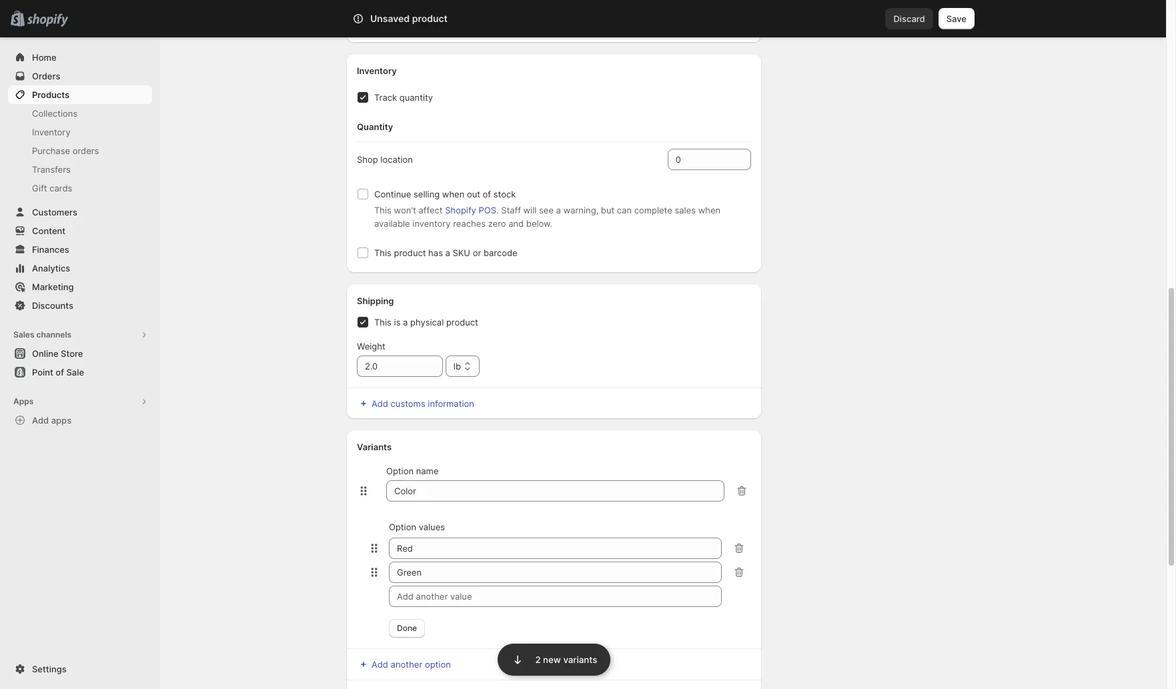 Task type: describe. For each thing, give the bounding box(es) containing it.
add for add apps
[[32, 415, 49, 426]]

warning,
[[563, 205, 599, 216]]

this for this product has a sku or barcode
[[374, 248, 392, 258]]

location
[[380, 154, 413, 165]]

search button
[[390, 8, 777, 29]]

point of sale
[[32, 367, 84, 378]]

online
[[32, 348, 58, 359]]

add customs information
[[372, 398, 474, 409]]

track quantity
[[374, 92, 433, 103]]

name
[[416, 466, 439, 477]]

new
[[543, 654, 561, 665]]

customers
[[32, 207, 77, 217]]

or
[[473, 248, 481, 258]]

2 vertical spatial product
[[446, 317, 478, 328]]

option for option values
[[389, 522, 416, 533]]

stock
[[493, 189, 516, 200]]

sales
[[13, 330, 34, 340]]

purchase orders
[[32, 145, 99, 156]]

Size text field
[[386, 481, 724, 502]]

this is a physical product
[[374, 317, 478, 328]]

affect
[[419, 205, 443, 216]]

add for add another option
[[372, 659, 388, 670]]

orders
[[32, 71, 60, 81]]

0 horizontal spatial when
[[442, 189, 464, 200]]

available
[[374, 218, 410, 229]]

add customs information button
[[349, 394, 759, 413]]

another
[[391, 659, 422, 670]]

point of sale link
[[8, 363, 152, 382]]

track
[[374, 92, 397, 103]]

complete
[[634, 205, 672, 216]]

and
[[508, 218, 524, 229]]

done
[[397, 623, 417, 633]]

staff
[[501, 205, 521, 216]]

shopify
[[445, 205, 476, 216]]

add for add customs information
[[372, 398, 388, 409]]

option for option name
[[386, 466, 414, 477]]

online store link
[[8, 344, 152, 363]]

collections
[[32, 108, 78, 119]]

inventory link
[[8, 123, 152, 141]]

values
[[419, 522, 445, 533]]

2 new variants
[[535, 654, 597, 665]]

weight
[[357, 341, 385, 352]]

this product has a sku or barcode
[[374, 248, 517, 258]]

orders
[[73, 145, 99, 156]]

home
[[32, 52, 56, 63]]

purchase
[[32, 145, 70, 156]]

physical
[[410, 317, 444, 328]]

add apps
[[32, 415, 71, 426]]

2
[[535, 654, 540, 665]]

1 horizontal spatial a
[[445, 248, 450, 258]]

customers link
[[8, 203, 152, 221]]

lb
[[454, 361, 461, 372]]

point of sale button
[[0, 363, 160, 382]]

sales channels button
[[8, 326, 152, 344]]

apps
[[51, 415, 71, 426]]

finances
[[32, 244, 69, 255]]

this won't affect shopify pos
[[374, 205, 496, 216]]

sale
[[66, 367, 84, 378]]

online store
[[32, 348, 83, 359]]

product for this
[[394, 248, 426, 258]]

gift
[[32, 183, 47, 193]]

marketing
[[32, 282, 74, 292]]

settings
[[32, 664, 66, 674]]

product for unsaved
[[412, 13, 448, 24]]

pos
[[479, 205, 496, 216]]

analytics
[[32, 263, 70, 274]]

sales
[[675, 205, 696, 216]]

marketing link
[[8, 278, 152, 296]]

online store button
[[0, 344, 160, 363]]

of inside button
[[56, 367, 64, 378]]

transfers
[[32, 164, 71, 175]]

this for this won't affect shopify pos
[[374, 205, 392, 216]]

option name
[[386, 466, 439, 477]]

0 vertical spatial inventory
[[357, 66, 397, 76]]



Task type: locate. For each thing, give the bounding box(es) containing it.
can
[[617, 205, 632, 216]]

variants
[[357, 442, 392, 453]]

a right see
[[556, 205, 561, 216]]

this down 'available'
[[374, 248, 392, 258]]

but
[[601, 205, 615, 216]]

quantity
[[399, 92, 433, 103]]

0 vertical spatial of
[[483, 189, 491, 200]]

when inside ". staff will see a warning, but can complete sales when available inventory reaches zero and below."
[[698, 205, 721, 216]]

variants
[[563, 654, 597, 665]]

. staff will see a warning, but can complete sales when available inventory reaches zero and below.
[[374, 205, 721, 229]]

zero
[[488, 218, 506, 229]]

content link
[[8, 221, 152, 240]]

discard
[[894, 13, 925, 24]]

shopify image
[[27, 14, 68, 27]]

this
[[374, 205, 392, 216], [374, 248, 392, 258], [374, 317, 392, 328]]

inventory
[[357, 66, 397, 76], [32, 127, 70, 137]]

0 horizontal spatial a
[[403, 317, 408, 328]]

1 horizontal spatial when
[[698, 205, 721, 216]]

a
[[556, 205, 561, 216], [445, 248, 450, 258], [403, 317, 408, 328]]

reaches
[[453, 218, 486, 229]]

a inside ". staff will see a warning, but can complete sales when available inventory reaches zero and below."
[[556, 205, 561, 216]]

channels
[[36, 330, 71, 340]]

0 vertical spatial when
[[442, 189, 464, 200]]

1 vertical spatial of
[[56, 367, 64, 378]]

0 vertical spatial this
[[374, 205, 392, 216]]

.
[[496, 205, 499, 216]]

content
[[32, 225, 65, 236]]

when
[[442, 189, 464, 200], [698, 205, 721, 216]]

customs
[[391, 398, 425, 409]]

product
[[412, 13, 448, 24], [394, 248, 426, 258], [446, 317, 478, 328]]

gift cards
[[32, 183, 72, 193]]

None number field
[[668, 149, 731, 170]]

option
[[386, 466, 414, 477], [389, 522, 416, 533]]

option
[[425, 659, 451, 670]]

0 vertical spatial add
[[372, 398, 388, 409]]

add inside add another option button
[[372, 659, 388, 670]]

shipping
[[357, 296, 394, 306]]

is
[[394, 317, 401, 328]]

option left name
[[386, 466, 414, 477]]

this up 'available'
[[374, 205, 392, 216]]

None text field
[[389, 538, 722, 559]]

1 horizontal spatial inventory
[[357, 66, 397, 76]]

1 horizontal spatial of
[[483, 189, 491, 200]]

a right has
[[445, 248, 450, 258]]

0 horizontal spatial of
[[56, 367, 64, 378]]

finances link
[[8, 240, 152, 259]]

of right 'out'
[[483, 189, 491, 200]]

this for this is a physical product
[[374, 317, 392, 328]]

search
[[412, 13, 440, 24]]

option values
[[389, 522, 445, 533]]

inventory up purchase
[[32, 127, 70, 137]]

add apps button
[[8, 411, 152, 430]]

analytics link
[[8, 259, 152, 278]]

discounts
[[32, 300, 73, 311]]

quantity
[[357, 122, 393, 132]]

Weight text field
[[357, 356, 443, 377]]

product right physical
[[446, 317, 478, 328]]

information
[[428, 398, 474, 409]]

save
[[946, 13, 967, 24]]

add inside add apps button
[[32, 415, 49, 426]]

1 vertical spatial when
[[698, 205, 721, 216]]

home link
[[8, 48, 152, 67]]

continue
[[374, 189, 411, 200]]

1 this from the top
[[374, 205, 392, 216]]

product left has
[[394, 248, 426, 258]]

Add another value text field
[[389, 586, 722, 607]]

sku
[[453, 248, 470, 258]]

add inside 'add customs information' button
[[372, 398, 388, 409]]

a right is
[[403, 317, 408, 328]]

has
[[428, 248, 443, 258]]

purchase orders link
[[8, 141, 152, 160]]

2 new variants button
[[498, 642, 610, 676]]

discard button
[[886, 8, 933, 29]]

when right sales
[[698, 205, 721, 216]]

gift cards link
[[8, 179, 152, 197]]

when up shopify
[[442, 189, 464, 200]]

orders link
[[8, 67, 152, 85]]

settings link
[[8, 660, 152, 678]]

add left another at the bottom
[[372, 659, 388, 670]]

2 vertical spatial this
[[374, 317, 392, 328]]

collections link
[[8, 104, 152, 123]]

below.
[[526, 218, 553, 229]]

transfers link
[[8, 160, 152, 179]]

see
[[539, 205, 554, 216]]

done button
[[389, 619, 425, 638]]

apps
[[13, 396, 34, 406]]

add another option button
[[349, 655, 459, 674]]

1 vertical spatial inventory
[[32, 127, 70, 137]]

selling
[[414, 189, 440, 200]]

0 vertical spatial product
[[412, 13, 448, 24]]

products
[[32, 89, 69, 100]]

1 vertical spatial product
[[394, 248, 426, 258]]

continue selling when out of stock
[[374, 189, 516, 200]]

0 vertical spatial option
[[386, 466, 414, 477]]

unsaved
[[370, 13, 410, 24]]

1 vertical spatial this
[[374, 248, 392, 258]]

3 this from the top
[[374, 317, 392, 328]]

shopify pos link
[[445, 205, 496, 216]]

2 this from the top
[[374, 248, 392, 258]]

1 vertical spatial add
[[32, 415, 49, 426]]

unsaved product
[[370, 13, 448, 24]]

0 horizontal spatial inventory
[[32, 127, 70, 137]]

barcode
[[484, 248, 517, 258]]

2 vertical spatial a
[[403, 317, 408, 328]]

1 vertical spatial option
[[389, 522, 416, 533]]

add another option
[[372, 659, 451, 670]]

add left 'apps'
[[32, 415, 49, 426]]

2 horizontal spatial a
[[556, 205, 561, 216]]

option left values
[[389, 522, 416, 533]]

store
[[61, 348, 83, 359]]

product right unsaved
[[412, 13, 448, 24]]

of left sale
[[56, 367, 64, 378]]

this left is
[[374, 317, 392, 328]]

None text field
[[389, 562, 722, 583]]

1 vertical spatial a
[[445, 248, 450, 258]]

2 vertical spatial add
[[372, 659, 388, 670]]

of
[[483, 189, 491, 200], [56, 367, 64, 378]]

save button
[[938, 8, 975, 29]]

inventory up track
[[357, 66, 397, 76]]

sales channels
[[13, 330, 71, 340]]

add left customs
[[372, 398, 388, 409]]

0 vertical spatial a
[[556, 205, 561, 216]]

apps button
[[8, 392, 152, 411]]

discounts link
[[8, 296, 152, 315]]

out
[[467, 189, 480, 200]]



Task type: vqa. For each thing, say whether or not it's contained in the screenshot.
Search collections text box
no



